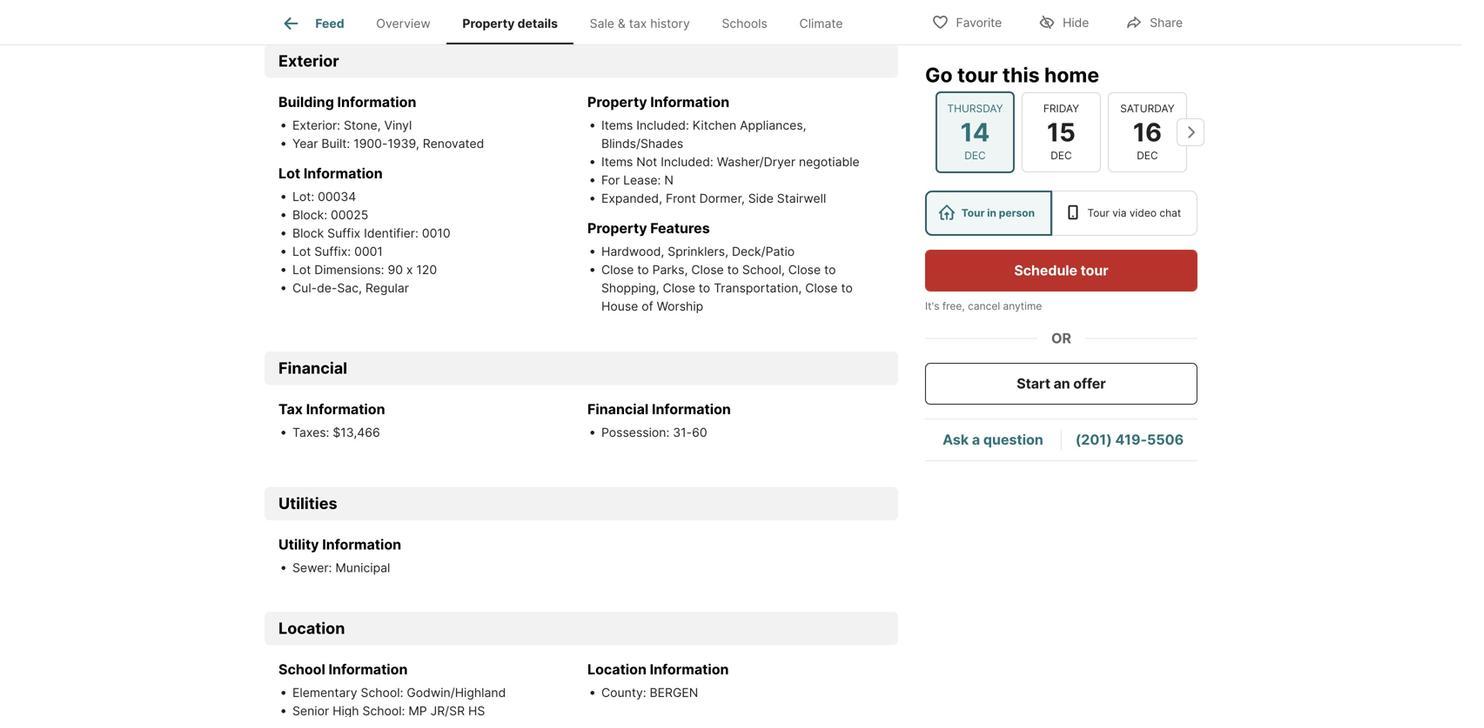 Task type: locate. For each thing, give the bounding box(es) containing it.
list box
[[925, 191, 1198, 236]]

sale & tax history
[[590, 16, 690, 31]]

shopping,
[[601, 281, 659, 295]]

information up bergen
[[650, 661, 729, 678]]

tour via video chat
[[1087, 207, 1181, 219]]

00034
[[318, 189, 356, 204]]

chat
[[1160, 207, 1181, 219]]

items up blinds/shades
[[601, 118, 633, 133]]

start
[[1017, 375, 1050, 392]]

0 horizontal spatial location
[[279, 619, 345, 638]]

sale
[[590, 16, 614, 31]]

1 horizontal spatial tour
[[1087, 207, 1110, 219]]

information for lot
[[304, 165, 383, 182]]

tour for tour in person
[[961, 207, 985, 219]]

school
[[279, 661, 325, 678]]

utilities
[[279, 494, 337, 513]]

dec for 16
[[1137, 149, 1158, 162]]

0010
[[422, 226, 450, 241]]

0 vertical spatial location
[[279, 619, 345, 638]]

saturday 16 dec
[[1120, 102, 1175, 162]]

parks,
[[652, 262, 688, 277]]

information up kitchen
[[650, 93, 729, 110]]

information for location
[[650, 661, 729, 678]]

tax
[[279, 401, 303, 418]]

free,
[[942, 300, 965, 312]]

dec inside friday 15 dec
[[1051, 149, 1072, 162]]

tour via video chat option
[[1052, 191, 1198, 236]]

included: down property information
[[636, 118, 689, 133]]

property up 'hardwood,'
[[587, 220, 647, 237]]

municipal
[[335, 560, 390, 575]]

dec down the 14
[[965, 149, 986, 162]]

suffix
[[327, 226, 360, 241]]

lot
[[279, 165, 300, 182], [292, 244, 311, 259], [292, 262, 311, 277]]

financial up tax in the left bottom of the page
[[279, 358, 347, 378]]

(201) 419-5506 link
[[1076, 431, 1184, 448]]

0 vertical spatial property
[[463, 16, 515, 31]]

1 vertical spatial financial
[[587, 401, 649, 418]]

favorite
[[956, 15, 1002, 30]]

location up school
[[279, 619, 345, 638]]

property details
[[463, 16, 558, 31]]

schedule tour
[[1014, 262, 1109, 279]]

information up 00034
[[304, 165, 383, 182]]

1 vertical spatial location
[[587, 661, 647, 678]]

house
[[601, 299, 638, 314]]

expanded,
[[601, 191, 662, 206]]

(201) 419-5506
[[1076, 431, 1184, 448]]

cul-
[[292, 281, 317, 295]]

3 dec from the left
[[1137, 149, 1158, 162]]

2 vertical spatial property
[[587, 220, 647, 237]]

property left details
[[463, 16, 515, 31]]

lot down block at the top left of the page
[[292, 244, 311, 259]]

built:
[[322, 136, 350, 151]]

0 vertical spatial items
[[601, 118, 633, 133]]

0001
[[354, 244, 383, 259]]

0 horizontal spatial tour
[[961, 207, 985, 219]]

property details tab
[[447, 3, 574, 44]]

property up 'items included:'
[[587, 93, 647, 110]]

tour up thursday
[[957, 63, 998, 87]]

information inside tax information taxes: $13,466
[[306, 401, 385, 418]]

information inside location information county: bergen
[[650, 661, 729, 678]]

0 vertical spatial included:
[[636, 118, 689, 133]]

or
[[1051, 330, 1071, 347]]

worship
[[657, 299, 703, 314]]

lot up lot:
[[279, 165, 300, 182]]

15
[[1047, 117, 1076, 147]]

friday 15 dec
[[1043, 102, 1079, 162]]

lot up cul-
[[292, 262, 311, 277]]

items for items included:
[[601, 118, 633, 133]]

1 horizontal spatial dec
[[1051, 149, 1072, 162]]

location information county: bergen
[[587, 661, 729, 700]]

stairwell
[[777, 191, 826, 206]]

lot information lot: 00034 block: 00025 block suffix identifier: 0010 lot suffix: 0001 lot dimensions: 90 x 120 cul-de-sac, regular
[[279, 165, 450, 295]]

dec down 15
[[1051, 149, 1072, 162]]

1 horizontal spatial financial
[[587, 401, 649, 418]]

in
[[987, 207, 997, 219]]

thursday 14 dec
[[947, 102, 1003, 162]]

information up school:
[[329, 661, 408, 678]]

2 dec from the left
[[1051, 149, 1072, 162]]

building information exterior: stone, vinyl year built: 1900-1939, renovated
[[279, 93, 484, 151]]

vinyl
[[384, 118, 412, 133]]

question
[[983, 431, 1043, 448]]

dec down 16 at the top right of the page
[[1137, 149, 1158, 162]]

county:
[[601, 685, 646, 700]]

renovated
[[423, 136, 484, 151]]

1 vertical spatial items
[[601, 154, 633, 169]]

friday
[[1043, 102, 1079, 115]]

tour inside button
[[1081, 262, 1109, 279]]

0 horizontal spatial dec
[[965, 149, 986, 162]]

offer
[[1073, 375, 1106, 392]]

sac,
[[337, 281, 362, 295]]

kitchen
[[693, 118, 736, 133]]

1 dec from the left
[[965, 149, 986, 162]]

2 horizontal spatial dec
[[1137, 149, 1158, 162]]

financial information possession: 31-60
[[587, 401, 731, 440]]

items included:
[[601, 118, 693, 133]]

information for tax
[[306, 401, 385, 418]]

taxes:
[[292, 425, 329, 440]]

None button
[[936, 91, 1015, 173], [1022, 92, 1101, 172], [1108, 92, 1187, 172], [936, 91, 1015, 173], [1022, 92, 1101, 172], [1108, 92, 1187, 172]]

dormer,
[[699, 191, 745, 206]]

1 items from the top
[[601, 118, 633, 133]]

00025
[[331, 207, 368, 222]]

1 tour from the left
[[961, 207, 985, 219]]

tab list
[[265, 0, 873, 44]]

information inside school information elementary school: godwin/highland
[[329, 661, 408, 678]]

school:
[[361, 685, 403, 700]]

information inside financial information possession: 31-60
[[652, 401, 731, 418]]

share button
[[1111, 4, 1198, 40]]

tax information taxes: $13,466
[[279, 401, 385, 440]]

tour left in on the right of the page
[[961, 207, 985, 219]]

thursday
[[947, 102, 1003, 115]]

financial for financial information possession: 31-60
[[587, 401, 649, 418]]

included: up n
[[661, 154, 713, 169]]

information inside building information exterior: stone, vinyl year built: 1900-1939, renovated
[[337, 93, 416, 110]]

information for utility
[[322, 536, 401, 553]]

financial inside financial information possession: 31-60
[[587, 401, 649, 418]]

school,
[[742, 262, 785, 277]]

financial
[[279, 358, 347, 378], [587, 401, 649, 418]]

financial for financial
[[279, 358, 347, 378]]

0 horizontal spatial tour
[[957, 63, 998, 87]]

start an offer
[[1017, 375, 1106, 392]]

tour right schedule
[[1081, 262, 1109, 279]]

transportation,
[[714, 281, 802, 295]]

information up stone, on the top
[[337, 93, 416, 110]]

ask
[[943, 431, 969, 448]]

utility
[[279, 536, 319, 553]]

video
[[1130, 207, 1157, 219]]

1 vertical spatial property
[[587, 93, 647, 110]]

property inside property details tab
[[463, 16, 515, 31]]

tour in person option
[[925, 191, 1052, 236]]

tour in person
[[961, 207, 1035, 219]]

tour
[[961, 207, 985, 219], [1087, 207, 1110, 219]]

location for location
[[279, 619, 345, 638]]

schools
[[722, 16, 767, 31]]

overview tab
[[360, 3, 447, 44]]

location up county:
[[587, 661, 647, 678]]

exterior
[[279, 51, 339, 70]]

lease:
[[623, 173, 661, 187]]

tour for go
[[957, 63, 998, 87]]

2 tour from the left
[[1087, 207, 1110, 219]]

dec inside the saturday 16 dec
[[1137, 149, 1158, 162]]

information
[[337, 93, 416, 110], [650, 93, 729, 110], [304, 165, 383, 182], [306, 401, 385, 418], [652, 401, 731, 418], [322, 536, 401, 553], [329, 661, 408, 678], [650, 661, 729, 678]]

block:
[[292, 207, 327, 222]]

information up municipal
[[322, 536, 401, 553]]

2 items from the top
[[601, 154, 633, 169]]

1 vertical spatial tour
[[1081, 262, 1109, 279]]

property for property details
[[463, 16, 515, 31]]

it's
[[925, 300, 940, 312]]

items not included: washer/dryer negotiable
[[601, 154, 860, 169]]

1 horizontal spatial tour
[[1081, 262, 1109, 279]]

schedule
[[1014, 262, 1077, 279]]

5506
[[1147, 431, 1184, 448]]

0 vertical spatial tour
[[957, 63, 998, 87]]

60
[[692, 425, 707, 440]]

go
[[925, 63, 953, 87]]

items up for
[[601, 154, 633, 169]]

identifier:
[[364, 226, 419, 241]]

close right school, on the right of page
[[788, 262, 821, 277]]

location inside location information county: bergen
[[587, 661, 647, 678]]

financial up "possession:"
[[587, 401, 649, 418]]

dec for 15
[[1051, 149, 1072, 162]]

details
[[518, 16, 558, 31]]

information for property
[[650, 93, 729, 110]]

dec inside thursday 14 dec
[[965, 149, 986, 162]]

included:
[[636, 118, 689, 133], [661, 154, 713, 169]]

information inside lot information lot: 00034 block: 00025 block suffix identifier: 0010 lot suffix: 0001 lot dimensions: 90 x 120 cul-de-sac, regular
[[304, 165, 383, 182]]

information up $13,466
[[306, 401, 385, 418]]

0 horizontal spatial financial
[[279, 358, 347, 378]]

1 horizontal spatial location
[[587, 661, 647, 678]]

climate
[[799, 16, 843, 31]]

sewer:
[[292, 560, 332, 575]]

information inside utility information sewer: municipal
[[322, 536, 401, 553]]

list box containing tour in person
[[925, 191, 1198, 236]]

0 vertical spatial financial
[[279, 358, 347, 378]]

information up the 60
[[652, 401, 731, 418]]

tour left via
[[1087, 207, 1110, 219]]



Task type: vqa. For each thing, say whether or not it's contained in the screenshot.
90
yes



Task type: describe. For each thing, give the bounding box(es) containing it.
hide
[[1063, 15, 1089, 30]]

n
[[664, 173, 674, 187]]

&
[[618, 16, 626, 31]]

90
[[388, 262, 403, 277]]

feed link
[[281, 13, 344, 34]]

overview
[[376, 16, 431, 31]]

hide button
[[1024, 4, 1104, 40]]

start an offer button
[[925, 363, 1198, 405]]

1 vertical spatial lot
[[292, 244, 311, 259]]

year
[[292, 136, 318, 151]]

property for property information
[[587, 93, 647, 110]]

for lease: n expanded, front dormer, side stairwell
[[601, 173, 826, 206]]

(201)
[[1076, 431, 1112, 448]]

sale & tax history tab
[[574, 3, 706, 44]]

2 vertical spatial lot
[[292, 262, 311, 277]]

schedule tour button
[[925, 250, 1198, 292]]

property inside property features hardwood, sprinklers, deck/patio close to parks, close to school, close to shopping, close to transportation, close to house of worship
[[587, 220, 647, 237]]

x
[[406, 262, 413, 277]]

of
[[642, 299, 653, 314]]

favorite button
[[917, 4, 1017, 40]]

stone,
[[344, 118, 381, 133]]

tab list containing feed
[[265, 0, 873, 44]]

a
[[972, 431, 980, 448]]

location for location information county: bergen
[[587, 661, 647, 678]]

tour for schedule
[[1081, 262, 1109, 279]]

not
[[636, 154, 657, 169]]

sprinklers,
[[668, 244, 728, 259]]

1900-
[[354, 136, 388, 151]]

washer/dryer
[[717, 154, 796, 169]]

ask a question
[[943, 431, 1043, 448]]

0 vertical spatial lot
[[279, 165, 300, 182]]

front
[[666, 191, 696, 206]]

tax
[[629, 16, 647, 31]]

property features hardwood, sprinklers, deck/patio close to parks, close to school, close to shopping, close to transportation, close to house of worship
[[587, 220, 853, 314]]

close right transportation,
[[805, 281, 838, 295]]

close up worship
[[663, 281, 695, 295]]

deck/patio
[[732, 244, 795, 259]]

1939,
[[388, 136, 419, 151]]

via
[[1112, 207, 1127, 219]]

information for financial
[[652, 401, 731, 418]]

property information
[[587, 93, 729, 110]]

kitchen appliances, blinds/shades
[[601, 118, 806, 151]]

elementary
[[292, 685, 357, 700]]

next image
[[1177, 118, 1205, 146]]

schools tab
[[706, 3, 783, 44]]

1 vertical spatial included:
[[661, 154, 713, 169]]

dec for 14
[[965, 149, 986, 162]]

bergen
[[650, 685, 698, 700]]

for
[[601, 173, 620, 187]]

it's free, cancel anytime
[[925, 300, 1042, 312]]

information for building
[[337, 93, 416, 110]]

share
[[1150, 15, 1183, 30]]

anytime
[[1003, 300, 1042, 312]]

saturday
[[1120, 102, 1175, 115]]

features
[[650, 220, 710, 237]]

cancel
[[968, 300, 1000, 312]]

feed
[[315, 16, 344, 31]]

120
[[416, 262, 437, 277]]

history
[[650, 16, 690, 31]]

exterior:
[[292, 118, 340, 133]]

close up shopping,
[[601, 262, 634, 277]]

block
[[292, 226, 324, 241]]

regular
[[365, 281, 409, 295]]

close down sprinklers,
[[691, 262, 724, 277]]

items for items not included: washer/dryer negotiable
[[601, 154, 633, 169]]

lot:
[[292, 189, 314, 204]]

utility information sewer: municipal
[[279, 536, 401, 575]]

climate tab
[[783, 3, 859, 44]]

person
[[999, 207, 1035, 219]]

de-
[[317, 281, 337, 295]]

go tour this home
[[925, 63, 1099, 87]]

this
[[1003, 63, 1040, 87]]

home
[[1044, 63, 1099, 87]]

information for school
[[329, 661, 408, 678]]

tour for tour via video chat
[[1087, 207, 1110, 219]]

14
[[960, 117, 990, 147]]

suffix:
[[314, 244, 351, 259]]

side
[[748, 191, 774, 206]]

hardwood,
[[601, 244, 664, 259]]

negotiable
[[799, 154, 860, 169]]

school information elementary school: godwin/highland
[[279, 661, 506, 700]]

419-
[[1115, 431, 1147, 448]]

possession:
[[601, 425, 670, 440]]

ask a question link
[[943, 431, 1043, 448]]



